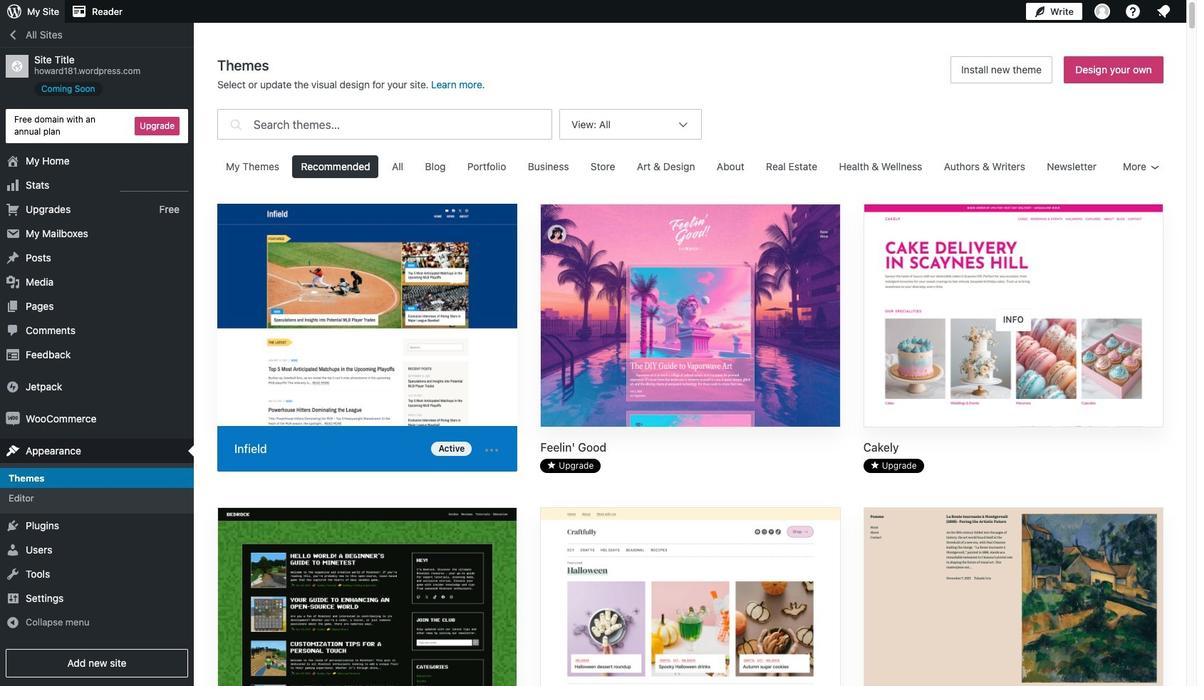 Task type: locate. For each thing, give the bounding box(es) containing it.
1 vertical spatial img image
[[6, 412, 20, 426]]

highest hourly views 0 image
[[120, 182, 188, 191]]

2 img image from the top
[[6, 412, 20, 426]]

a cheerful wordpress blogging theme dedicated to all things homemade and delightful. image
[[541, 508, 840, 686]]

None search field
[[217, 105, 552, 143]]

img image
[[6, 380, 20, 394], [6, 412, 20, 426]]

cakely is a business theme perfect for bakers or cake makers with a vibrant colour. image
[[864, 205, 1163, 428]]

0 vertical spatial img image
[[6, 380, 20, 394]]

pomme is a simple portfolio theme for painters. image
[[864, 508, 1163, 686]]



Task type: describe. For each thing, give the bounding box(es) containing it.
help image
[[1124, 3, 1142, 20]]

a passionate sports fan blog celebrating your favorite game. image
[[217, 204, 518, 429]]

open search image
[[227, 105, 245, 143]]

more options for theme infield image
[[483, 442, 500, 459]]

a blog theme with a bold vaporwave aesthetic. its nostalgic atmosphere pays homage to the 80s and early 90s. image
[[541, 205, 840, 428]]

1 img image from the top
[[6, 380, 20, 394]]

Search search field
[[254, 110, 552, 139]]

inspired by the iconic worlds of minecraft and minetest, bedrock is a blog theme that reminds the immersive experience of these games. image
[[218, 508, 517, 686]]

manage your notifications image
[[1155, 3, 1172, 20]]

my profile image
[[1095, 4, 1110, 19]]



Task type: vqa. For each thing, say whether or not it's contained in the screenshot.
Collapse
no



